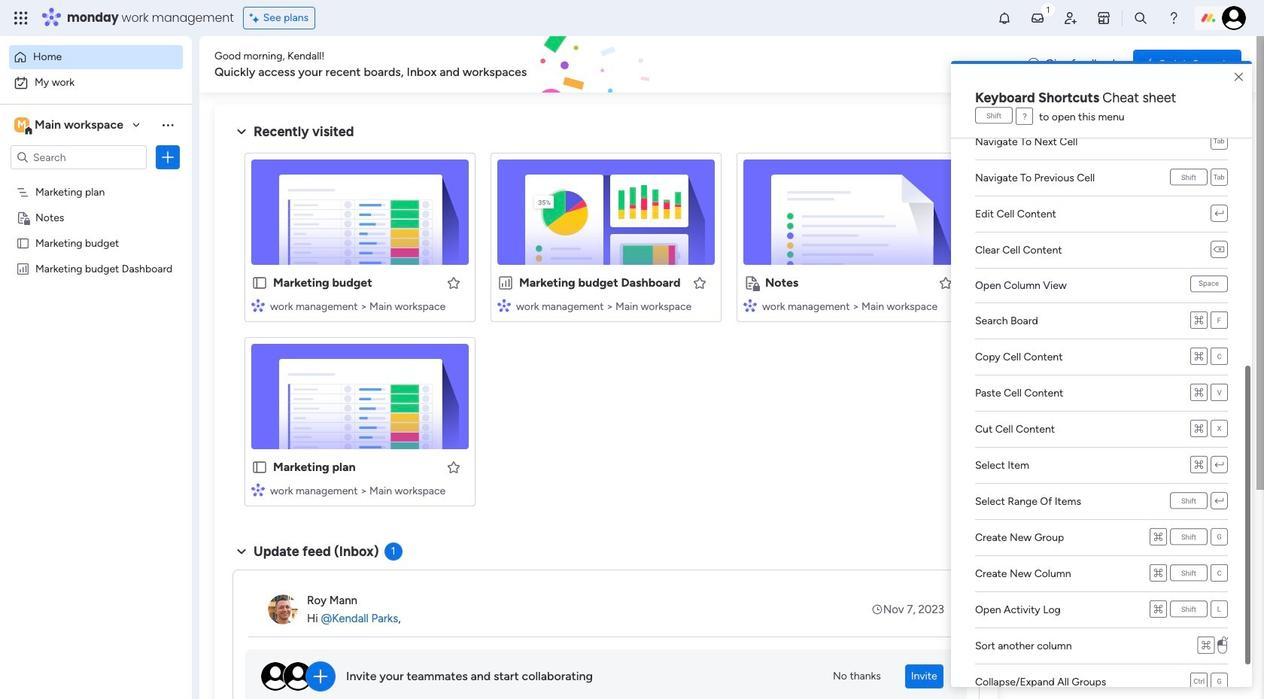 Task type: describe. For each thing, give the bounding box(es) containing it.
dapulse x slim image
[[1235, 70, 1243, 85]]

search everything image
[[1133, 11, 1148, 26]]

1 v2 shortcuts enter image from the top
[[1211, 205, 1228, 223]]

quick search results list box
[[233, 141, 980, 525]]

v2 bolt switch image
[[1146, 56, 1154, 73]]

1 element
[[384, 543, 402, 561]]

v2 shortcuts x image
[[1211, 421, 1228, 438]]

update feed image
[[1030, 11, 1045, 26]]

workspace selection element
[[14, 116, 126, 135]]

workspace image
[[14, 117, 29, 133]]

0 vertical spatial public board image
[[16, 236, 30, 250]]

2 v2 shortcuts g image from the top
[[1211, 674, 1228, 691]]

templates image image
[[1030, 114, 1228, 218]]

v2 shortcuts command image for 2nd v2 shortcuts enter icon from the bottom of the page
[[1191, 457, 1208, 474]]

v2 shortcuts f image
[[1211, 312, 1228, 330]]

0 vertical spatial v2 shortcuts command image
[[1191, 312, 1208, 330]]

v2 shortcuts l image
[[1211, 601, 1228, 619]]

public dashboard image
[[16, 261, 30, 275]]

2 v2 shortcuts c image from the top
[[1211, 565, 1228, 583]]

1 vertical spatial option
[[9, 71, 183, 95]]

add to favorites image
[[692, 275, 707, 290]]

1 v2 shortcuts g image from the top
[[1211, 529, 1228, 546]]

1 vertical spatial public board image
[[251, 275, 268, 291]]

2 vertical spatial v2 shortcuts command image
[[1150, 529, 1167, 546]]

monday marketplace image
[[1097, 11, 1112, 26]]

1 v2 shortcuts c image from the top
[[1211, 348, 1228, 366]]

2 v2 shortcuts tab image from the top
[[1211, 169, 1228, 187]]

see plans image
[[250, 10, 263, 26]]

2 vertical spatial public board image
[[251, 459, 268, 476]]



Task type: vqa. For each thing, say whether or not it's contained in the screenshot.
2nd V2 Shortcuts C icon from the bottom's v2 shortcuts command image
yes



Task type: locate. For each thing, give the bounding box(es) containing it.
1 vertical spatial v2 shortcuts g image
[[1211, 674, 1228, 691]]

v2 shortcuts command image
[[1191, 312, 1208, 330], [1191, 348, 1208, 366], [1150, 529, 1167, 546]]

help image
[[1167, 11, 1182, 26]]

private board image
[[16, 210, 30, 224], [744, 275, 760, 291]]

v2 shortcuts c image
[[1211, 348, 1228, 366], [1211, 565, 1228, 583]]

kendall parks image
[[1222, 6, 1246, 30]]

1 image
[[1042, 1, 1055, 18]]

options image
[[160, 150, 175, 165]]

v2 shortcuts command image for v2 left click image
[[1198, 637, 1215, 655]]

private board image right add to favorites image
[[744, 275, 760, 291]]

v2 shortcuts c image up the v2 shortcuts v "icon"
[[1211, 348, 1228, 366]]

0 horizontal spatial private board image
[[16, 210, 30, 224]]

3 v2 shortcuts enter image from the top
[[1211, 493, 1228, 510]]

v2 shortcuts v image
[[1211, 385, 1228, 402]]

v2 shortcuts backspace image
[[1211, 242, 1228, 259]]

v2 left click image
[[1218, 637, 1228, 655]]

v2 shortcuts g image
[[1211, 529, 1228, 546], [1211, 674, 1228, 691]]

v2 shortcuts enter image
[[1211, 205, 1228, 223], [1211, 457, 1228, 474], [1211, 493, 1228, 510]]

v2 shortcuts ctrl image
[[1191, 674, 1208, 691]]

2 vertical spatial v2 shortcuts enter image
[[1211, 493, 1228, 510]]

0 vertical spatial v2 shortcuts tab image
[[1211, 133, 1228, 151]]

v2 shortcuts command image for the v2 shortcuts v "icon"
[[1191, 385, 1208, 402]]

Search in workspace field
[[32, 149, 126, 166]]

1 vertical spatial v2 shortcuts enter image
[[1211, 457, 1228, 474]]

1 vertical spatial private board image
[[744, 275, 760, 291]]

add to favorites image
[[446, 275, 461, 290], [938, 275, 954, 290], [446, 459, 461, 475]]

v2 shortcuts g image up v2 shortcuts l 'icon' at the bottom of page
[[1211, 529, 1228, 546]]

public board image
[[16, 236, 30, 250], [251, 275, 268, 291], [251, 459, 268, 476]]

private board image up public dashboard image
[[16, 210, 30, 224]]

roy mann image
[[268, 595, 298, 625]]

close recently visited image
[[233, 123, 251, 141]]

2 v2 shortcuts enter image from the top
[[1211, 457, 1228, 474]]

close update feed (inbox) image
[[233, 543, 251, 561]]

1 vertical spatial v2 shortcuts c image
[[1211, 565, 1228, 583]]

2 vertical spatial option
[[0, 178, 192, 181]]

0 vertical spatial v2 shortcuts c image
[[1211, 348, 1228, 366]]

1 vertical spatial v2 shortcuts command image
[[1191, 348, 1208, 366]]

v2 user feedback image
[[1028, 56, 1040, 73]]

v2 shortcuts command image for v2 shortcuts x icon
[[1191, 421, 1208, 438]]

getting started element
[[1016, 359, 1242, 420]]

1 v2 shortcuts tab image from the top
[[1211, 133, 1228, 151]]

list box
[[0, 176, 192, 484]]

invite members image
[[1063, 11, 1078, 26]]

v2 shortcuts c image up v2 shortcuts l 'icon' at the bottom of page
[[1211, 565, 1228, 583]]

v2 shortcuts tab image
[[1211, 133, 1228, 151], [1211, 169, 1228, 187]]

public dashboard image
[[497, 275, 514, 291]]

select product image
[[14, 11, 29, 26]]

v2 shortcuts g image right v2 shortcuts ctrl image
[[1211, 674, 1228, 691]]

0 vertical spatial option
[[9, 45, 183, 69]]

notifications image
[[997, 11, 1012, 26]]

0 vertical spatial v2 shortcuts g image
[[1211, 529, 1228, 546]]

1 horizontal spatial private board image
[[744, 275, 760, 291]]

0 vertical spatial private board image
[[16, 210, 30, 224]]

help center element
[[1016, 432, 1242, 492]]

0 vertical spatial v2 shortcuts enter image
[[1211, 205, 1228, 223]]

workspace options image
[[160, 117, 175, 132]]

option
[[9, 45, 183, 69], [9, 71, 183, 95], [0, 178, 192, 181]]

v2 shortcuts command image
[[1191, 385, 1208, 402], [1191, 421, 1208, 438], [1191, 457, 1208, 474], [1150, 565, 1167, 583], [1150, 601, 1167, 619], [1198, 637, 1215, 655]]

1 vertical spatial v2 shortcuts tab image
[[1211, 169, 1228, 187]]

v2 shortcuts question mark image
[[1016, 108, 1033, 126]]



